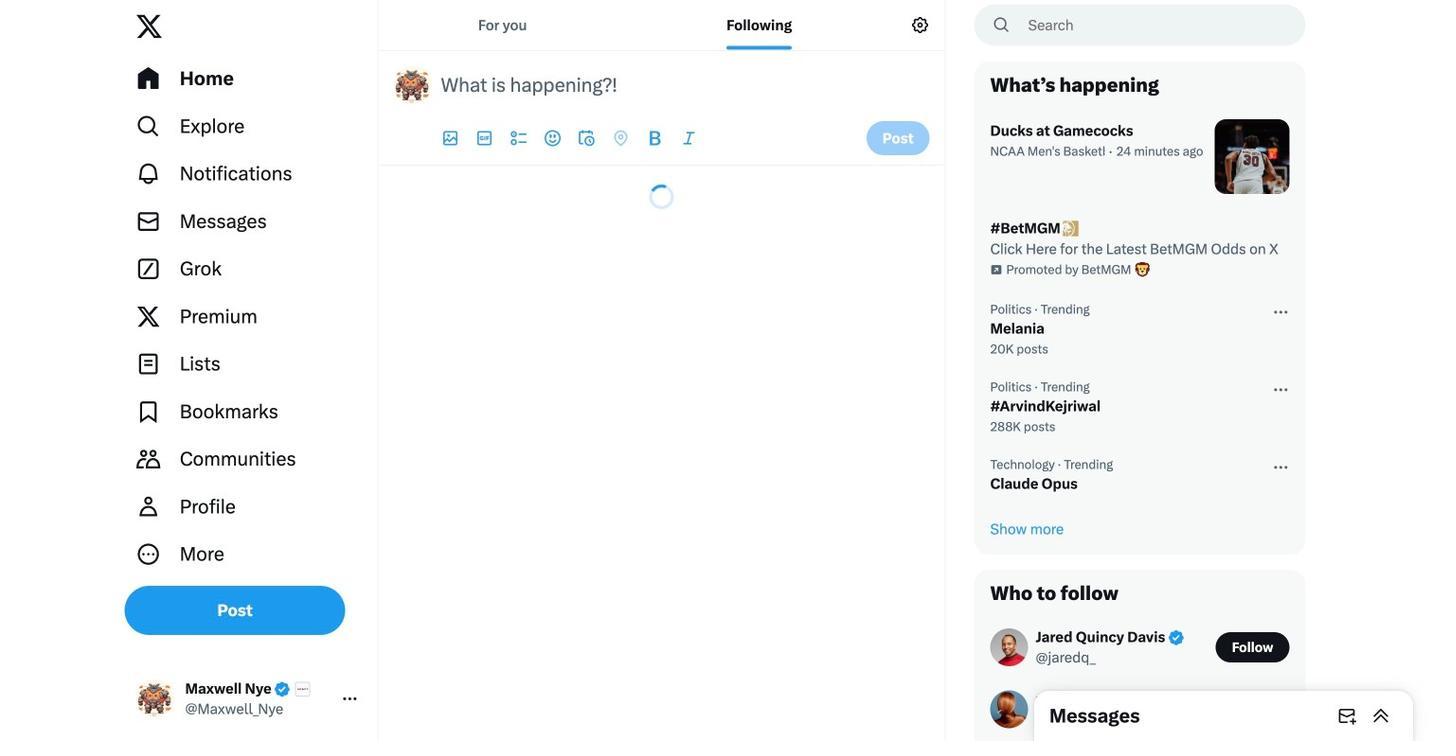 Task type: locate. For each thing, give the bounding box(es) containing it.
tab list up the post text text field
[[379, 0, 892, 50]]

home timeline element
[[379, 0, 945, 228]]

tab list down the post text text field
[[432, 119, 855, 157]]

tab list
[[379, 0, 892, 50], [432, 119, 855, 157]]

who to follow section
[[975, 571, 1305, 742]]

Search query text field
[[1017, 5, 1305, 45]]

Post text text field
[[442, 72, 928, 99]]

verified account image
[[1168, 629, 1185, 647], [273, 681, 291, 699], [1166, 692, 1184, 709]]



Task type: describe. For each thing, give the bounding box(es) containing it.
0 vertical spatial tab list
[[379, 0, 892, 50]]

🦁 image
[[1135, 263, 1150, 277]]

primary navigation
[[125, 55, 370, 579]]

Search search field
[[974, 4, 1306, 46]]

1 vertical spatial tab list
[[432, 119, 855, 157]]



Task type: vqa. For each thing, say whether or not it's contained in the screenshot.
Search search field
yes



